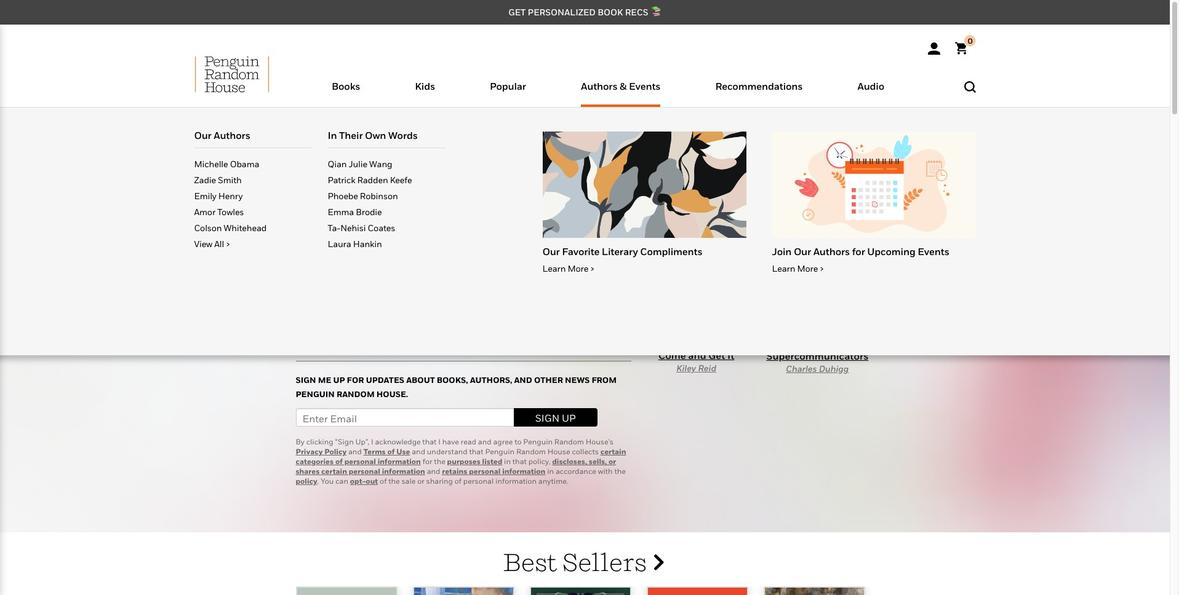 Task type: locate. For each thing, give the bounding box(es) containing it.
unruly
[[486, 242, 516, 254]]

colson whitehead link
[[194, 222, 311, 238]]

2 horizontal spatial for
[[852, 246, 865, 258]]

of down "retains"
[[455, 477, 462, 487]]

1 vertical spatial in
[[504, 458, 511, 467]]

certain down house's
[[601, 448, 626, 457]]

&
[[620, 80, 627, 92]]

information
[[378, 458, 421, 467], [382, 467, 425, 477], [502, 467, 546, 477], [496, 477, 537, 487]]

personal up 'opt-out' link
[[349, 467, 380, 477]]

0 vertical spatial with
[[363, 242, 383, 254]]

our right 'join'
[[794, 246, 811, 258]]

0 horizontal spatial random
[[337, 389, 375, 399]]

best
[[503, 548, 558, 578]]

our for our favorite literary compliments learn more >
[[543, 246, 560, 258]]

a inside , a fascinating exploration of what makes conversations work — and how we can all learn to be supercommunicators at work and in life.
[[530, 270, 536, 282]]

0 vertical spatial events
[[629, 80, 661, 92]]

privacy policy link
[[296, 448, 347, 457]]

0 horizontal spatial about
[[377, 228, 405, 240]]

i left have
[[438, 438, 441, 447]]

1 horizontal spatial up
[[562, 413, 576, 425]]

1 vertical spatial can
[[336, 477, 348, 487]]

and up "sharing"
[[427, 467, 440, 477]]

robinson
[[360, 191, 398, 201]]

about inside sign me up for updates about books, authors, and other news from penguin random house.
[[406, 375, 435, 385]]

our favorite literary compliments learn more >
[[543, 246, 703, 274]]

use
[[397, 448, 410, 457]]

join
[[772, 246, 792, 258]]

0 vertical spatial certain
[[601, 448, 626, 457]]

penguin
[[296, 389, 335, 399], [523, 438, 553, 447], [485, 448, 515, 457]]

0 horizontal spatial work
[[461, 298, 483, 310]]

to inside by clicking "sign up", i acknowledge that i have read and agree to penguin random house's privacy policy and terms of use and understand that penguin random house collects
[[515, 438, 522, 447]]

1 vertical spatial events
[[918, 246, 950, 258]]

up right me
[[333, 375, 345, 385]]

our down messy
[[543, 246, 560, 258]]

1 vertical spatial up
[[562, 413, 576, 425]]

1 vertical spatial about
[[406, 375, 435, 385]]

terms
[[364, 448, 386, 457]]

up
[[333, 375, 345, 385], [562, 413, 576, 425]]

> inside our favorite literary compliments learn more >
[[590, 264, 595, 274]]

for inside join our authors for upcoming events learn more >
[[852, 246, 865, 258]]

the left sale
[[388, 477, 400, 487]]

authors right 'join'
[[813, 246, 850, 258]]

0 vertical spatial that
[[422, 438, 437, 447]]

sign
[[296, 375, 316, 385], [535, 413, 560, 425]]

0 vertical spatial or
[[609, 458, 616, 467]]

in for listed
[[504, 458, 511, 467]]

0 vertical spatial in
[[505, 298, 514, 310]]

about inside comes a fresh and provocative story about a residential assistant and her messy entanglement with a professor and three unruly students.
[[377, 228, 405, 240]]

,
[[526, 270, 528, 282]]

in
[[328, 129, 337, 142]]

personal down terms
[[345, 458, 376, 467]]

of inside by clicking "sign up", i acknowledge that i have read and agree to penguin random house's privacy policy and terms of use and understand that penguin random house collects
[[387, 448, 395, 457]]

random inside sign me up for updates about books, authors, and other news from penguin random house.
[[337, 389, 375, 399]]

or inside and retains personal information in accordance with the policy . you can opt-out of the sale or sharing of personal information anytime.
[[417, 477, 425, 487]]

up",
[[355, 438, 369, 447]]

1 horizontal spatial our
[[543, 246, 560, 258]]

0 vertical spatial random
[[337, 389, 375, 399]]

1 horizontal spatial to
[[515, 438, 522, 447]]

1 horizontal spatial about
[[406, 375, 435, 385]]

and retains personal information in accordance with the policy . you can opt-out of the sale or sharing of personal information anytime.
[[296, 467, 626, 487]]

learn
[[543, 264, 566, 274], [772, 264, 795, 274]]

information up sale
[[382, 467, 425, 477]]

sign for sign up
[[535, 413, 560, 425]]

2 horizontal spatial >
[[820, 264, 824, 274]]

1 horizontal spatial learn
[[772, 264, 795, 274]]

0 horizontal spatial for
[[347, 375, 364, 385]]

0 horizontal spatial events
[[629, 80, 661, 92]]

literary
[[602, 246, 638, 258]]

anytime.
[[538, 477, 568, 487]]

for inside sign me up for updates about books, authors, and other news from penguin random house.
[[347, 375, 364, 385]]

assistant
[[466, 228, 509, 240]]

certain up "you"
[[321, 467, 347, 477]]

to left be
[[322, 298, 331, 310]]

> inside join our authors for upcoming events learn more >
[[820, 264, 824, 274]]

collects
[[572, 448, 599, 457]]

that up understand
[[422, 438, 437, 447]]

up up house
[[562, 413, 576, 425]]

0 vertical spatial for
[[852, 246, 865, 258]]

2 horizontal spatial our
[[794, 246, 811, 258]]

story
[[352, 228, 375, 240]]

0 vertical spatial penguin
[[296, 389, 335, 399]]

authors,
[[470, 375, 512, 385]]

1 vertical spatial certain
[[321, 467, 347, 477]]

random down "updates"
[[337, 389, 375, 399]]

by
[[296, 438, 305, 447]]

about
[[377, 228, 405, 240], [406, 375, 435, 385]]

practicing the way image
[[296, 587, 397, 596]]

our inside our favorite literary compliments learn more >
[[543, 246, 560, 258]]

that up "purposes listed" link on the left of page
[[469, 448, 484, 457]]

of down "acknowledge"
[[387, 448, 395, 457]]

our inside join our authors for upcoming events learn more >
[[794, 246, 811, 258]]

and right use
[[412, 448, 425, 457]]

0 vertical spatial work
[[487, 284, 509, 296]]

1 more from the left
[[568, 264, 589, 274]]

1 horizontal spatial with
[[598, 467, 613, 477]]

0 vertical spatial can
[[578, 284, 595, 296]]

penguin down agree at bottom
[[485, 448, 515, 457]]

fascinating
[[538, 270, 591, 282]]

1 vertical spatial for
[[347, 375, 364, 385]]

can left the all
[[578, 284, 595, 296]]

residential
[[415, 228, 464, 240]]

0 horizontal spatial that
[[422, 438, 437, 447]]

with down the story
[[363, 242, 383, 254]]

me
[[318, 375, 331, 385]]

in up anytime.
[[547, 467, 554, 477]]

and down ,
[[522, 284, 539, 296]]

1 horizontal spatial more
[[797, 264, 818, 274]]

personal down retains personal information link
[[463, 477, 494, 487]]

1 horizontal spatial random
[[516, 448, 546, 457]]

about up house.
[[406, 375, 435, 385]]

phoebe
[[328, 191, 358, 201]]

for left "upcoming"
[[852, 246, 865, 258]]

information down use
[[378, 458, 421, 467]]

purposes listed link
[[447, 458, 502, 467]]

and up kiley reid
[[688, 349, 706, 362]]

2 vertical spatial that
[[513, 458, 527, 467]]

random up house
[[554, 438, 584, 447]]

up inside sign me up for updates about books, authors, and other news from penguin random house.
[[333, 375, 345, 385]]

can inside and retains personal information in accordance with the policy . you can opt-out of the sale or sharing of personal information anytime.
[[336, 477, 348, 487]]

search image
[[964, 81, 976, 93]]

listed
[[482, 458, 502, 467]]

0 horizontal spatial learn
[[543, 264, 566, 274]]

sign in image
[[928, 42, 940, 55]]

authors inside authors & events link
[[581, 80, 618, 92]]

to right agree at bottom
[[515, 438, 522, 447]]

0 vertical spatial about
[[377, 228, 405, 240]]

0 vertical spatial to
[[322, 298, 331, 310]]

colson
[[194, 223, 222, 233]]

and left the other
[[514, 375, 532, 385]]

a down author
[[407, 228, 413, 240]]

in for information
[[547, 467, 554, 477]]

2 horizontal spatial authors
[[813, 246, 850, 258]]

0 vertical spatial authors
[[581, 80, 618, 92]]

0 horizontal spatial authors
[[214, 129, 250, 142]]

conversations
[[420, 284, 485, 296]]

2 horizontal spatial random
[[554, 438, 584, 447]]

1 horizontal spatial can
[[578, 284, 595, 296]]

news
[[565, 375, 590, 385]]

in right listed
[[504, 458, 511, 467]]

next
[[397, 178, 444, 200]]

house's
[[586, 438, 614, 447]]

1 vertical spatial or
[[417, 477, 425, 487]]

0 horizontal spatial or
[[417, 477, 425, 487]]

work right at
[[461, 298, 483, 310]]

about down the emma brodie link
[[377, 228, 405, 240]]

ta-
[[328, 223, 340, 233]]

comes
[[511, 214, 541, 226]]

0 horizontal spatial certain
[[321, 467, 347, 477]]

information inside certain categories of personal information
[[378, 458, 421, 467]]

1 horizontal spatial >
[[590, 264, 595, 274]]

or
[[609, 458, 616, 467], [417, 477, 425, 487]]

in their own words
[[328, 129, 418, 142]]

sharing
[[426, 477, 453, 487]]

1 vertical spatial authors
[[214, 129, 250, 142]]

charles duhigg
[[786, 364, 849, 374]]

discloses, sells, or shares certain personal information
[[296, 458, 616, 477]]

1 horizontal spatial certain
[[601, 448, 626, 457]]

smith
[[218, 175, 242, 185]]

of left what on the left
[[351, 284, 360, 296]]

sign up button
[[514, 409, 598, 427]]

2 horizontal spatial penguin
[[523, 438, 553, 447]]

certain categories of personal information
[[296, 448, 626, 467]]

learn inside join our authors for upcoming events learn more >
[[772, 264, 795, 274]]

up inside button
[[562, 413, 576, 425]]

0 horizontal spatial can
[[336, 477, 348, 487]]

with inside comes a fresh and provocative story about a residential assistant and her messy entanglement with a professor and three unruly students.
[[363, 242, 383, 254]]

authors up obama
[[214, 129, 250, 142]]

2 i from the left
[[438, 438, 441, 447]]

recommendations
[[715, 80, 803, 92]]

0 vertical spatial up
[[333, 375, 345, 385]]

learn up how
[[543, 264, 566, 274]]

1 horizontal spatial work
[[487, 284, 509, 296]]

can right "you"
[[336, 477, 348, 487]]

penguin down me
[[296, 389, 335, 399]]

join our authors for upcoming events learn more >
[[772, 246, 950, 274]]

, a fascinating exploration of what makes conversations work — and how we can all learn to be supercommunicators at work and in life.
[[296, 270, 609, 310]]

in inside and retains personal information in accordance with the policy . you can opt-out of the sale or sharing of personal information anytime.
[[547, 467, 554, 477]]

come and get it link
[[643, 182, 750, 362]]

with inside and retains personal information in accordance with the policy . you can opt-out of the sale or sharing of personal information anytime.
[[598, 467, 613, 477]]

i right up",
[[371, 438, 373, 447]]

2 more from the left
[[797, 264, 818, 274]]

0 vertical spatial sign
[[296, 375, 316, 385]]

for left "updates"
[[347, 375, 364, 385]]

three
[[460, 242, 484, 254]]

1 vertical spatial with
[[598, 467, 613, 477]]

1 vertical spatial penguin
[[523, 438, 553, 447]]

0 horizontal spatial more
[[568, 264, 589, 274]]

more inside join our authors for upcoming events learn more >
[[797, 264, 818, 274]]

penguin inside sign me up for updates about books, authors, and other news from penguin random house.
[[296, 389, 335, 399]]

for down understand
[[423, 458, 432, 467]]

2 vertical spatial authors
[[813, 246, 850, 258]]

personal
[[345, 458, 376, 467], [349, 467, 380, 477], [469, 467, 501, 477], [463, 477, 494, 487]]

0 horizontal spatial i
[[371, 438, 373, 447]]

a right ,
[[530, 270, 536, 282]]

1 vertical spatial that
[[469, 448, 484, 457]]

2 learn from the left
[[772, 264, 795, 274]]

that left policy,
[[513, 458, 527, 467]]

the up provocative
[[322, 214, 338, 226]]

michelle obama link
[[194, 158, 311, 174]]

professor
[[393, 242, 437, 254]]

2 vertical spatial random
[[516, 448, 546, 457]]

1 horizontal spatial authors
[[581, 80, 618, 92]]

with down sells,
[[598, 467, 613, 477]]

or right sells,
[[609, 458, 616, 467]]

events inside join our authors for upcoming events learn more >
[[918, 246, 950, 258]]

sign for sign me up for updates about books, authors, and other news from penguin random house.
[[296, 375, 316, 385]]

our authors
[[194, 129, 250, 142]]

1 horizontal spatial for
[[423, 458, 432, 467]]

1 vertical spatial work
[[461, 298, 483, 310]]

our for our authors
[[194, 129, 212, 142]]

learn down 'join'
[[772, 264, 795, 274]]

our up michelle
[[194, 129, 212, 142]]

qian julie wang link
[[328, 158, 445, 174]]

2 vertical spatial in
[[547, 467, 554, 477]]

information down policy,
[[502, 467, 546, 477]]

best sellers
[[503, 548, 652, 578]]

sign inside button
[[535, 413, 560, 425]]

0 horizontal spatial >
[[226, 239, 230, 249]]

0 horizontal spatial sign
[[296, 375, 316, 385]]

events right "upcoming"
[[918, 246, 950, 258]]

compliments
[[640, 246, 703, 258]]

of up residential
[[425, 214, 434, 226]]

1 vertical spatial sign
[[535, 413, 560, 425]]

certain inside the discloses, sells, or shares certain personal information
[[321, 467, 347, 477]]

policy,
[[529, 458, 551, 467]]

1 learn from the left
[[543, 264, 566, 274]]

random up policy,
[[516, 448, 546, 457]]

certain inside certain categories of personal information
[[601, 448, 626, 457]]

retains
[[442, 467, 467, 477]]

and down residential
[[440, 242, 457, 254]]

in left life.
[[505, 298, 514, 310]]

1 horizontal spatial events
[[918, 246, 950, 258]]

events right &
[[629, 80, 661, 92]]

1 vertical spatial to
[[515, 438, 522, 447]]

of inside certain categories of personal information
[[335, 458, 343, 467]]

1 horizontal spatial i
[[438, 438, 441, 447]]

brodie
[[356, 207, 382, 217]]

zadie smith link
[[194, 174, 311, 190]]

0 horizontal spatial penguin
[[296, 389, 335, 399]]

opt-out link
[[350, 477, 378, 487]]

penguin up policy,
[[523, 438, 553, 447]]

of down policy
[[335, 458, 343, 467]]

0 horizontal spatial with
[[363, 242, 383, 254]]

personal down for the purposes listed in that policy,
[[469, 467, 501, 477]]

sign left me
[[296, 375, 316, 385]]

for for updates
[[347, 375, 364, 385]]

authors left &
[[581, 80, 618, 92]]

authors & events
[[581, 80, 661, 92]]

clicking
[[306, 438, 333, 447]]

or right sale
[[417, 477, 425, 487]]

come
[[659, 349, 686, 362]]

0 horizontal spatial up
[[333, 375, 345, 385]]

0 horizontal spatial to
[[322, 298, 331, 310]]

1 horizontal spatial or
[[609, 458, 616, 467]]

work left —
[[487, 284, 509, 296]]

qian julie wang patrick radden keefe phoebe robinson emma brodie ta-nehisi coates laura hankin
[[328, 159, 412, 249]]

2 vertical spatial penguin
[[485, 448, 515, 457]]

accordance
[[556, 467, 596, 477]]

upcoming
[[867, 246, 916, 258]]

1 horizontal spatial sign
[[535, 413, 560, 425]]

sign inside sign me up for updates about books, authors, and other news from penguin random house.
[[296, 375, 316, 385]]

0 horizontal spatial our
[[194, 129, 212, 142]]

categories
[[296, 458, 334, 467]]

and down up",
[[348, 448, 362, 457]]

sign up house
[[535, 413, 560, 425]]

read
[[461, 438, 476, 447]]

kiley reid link
[[677, 363, 716, 373]]

work
[[487, 284, 509, 296], [461, 298, 483, 310]]

and left life.
[[485, 298, 503, 310]]

events
[[629, 80, 661, 92], [918, 246, 950, 258]]



Task type: vqa. For each thing, say whether or not it's contained in the screenshot.
the top Sign
yes



Task type: describe. For each thing, give the bounding box(es) containing it.
and inside sign me up for updates about books, authors, and other news from penguin random house.
[[514, 375, 532, 385]]

phoebe robinson link
[[328, 190, 445, 206]]

1 vertical spatial random
[[554, 438, 584, 447]]

a up her
[[544, 214, 549, 226]]

and inside and retains personal information in accordance with the policy . you can opt-out of the sale or sharing of personal information anytime.
[[427, 467, 440, 477]]

1 horizontal spatial penguin
[[485, 448, 515, 457]]

black liturgies image
[[764, 587, 865, 596]]

exploration
[[296, 284, 348, 296]]

browse by category or genre image
[[296, 120, 399, 151]]

audio
[[858, 80, 884, 92]]

qian
[[328, 159, 347, 169]]

for for upcoming
[[852, 246, 865, 258]]

events inside authors & events link
[[629, 80, 661, 92]]

from the celebrated author of
[[296, 214, 436, 226]]

2 vertical spatial for
[[423, 458, 432, 467]]

makes
[[387, 284, 417, 296]]

retains personal information link
[[442, 467, 546, 477]]

favorite
[[562, 246, 600, 258]]

purposes
[[447, 458, 481, 467]]

emily henry link
[[194, 190, 311, 206]]

shopping cart image
[[955, 35, 976, 55]]

or inside the discloses, sells, or shares certain personal information
[[609, 458, 616, 467]]

sign me up for updates about books, authors, and other news from penguin random house.
[[296, 375, 617, 399]]

words
[[388, 129, 418, 142]]

from
[[296, 214, 320, 226]]

emma brodie link
[[328, 206, 445, 222]]

"sign
[[335, 438, 354, 447]]

and right read
[[478, 438, 492, 447]]

recommendations link
[[715, 80, 803, 107]]

book
[[598, 7, 623, 17]]

learn
[[296, 298, 319, 310]]

by clicking "sign up", i acknowledge that i have read and agree to penguin random house's privacy policy and terms of use and understand that penguin random house collects
[[296, 438, 614, 457]]

amor towles link
[[194, 206, 311, 222]]

radden
[[357, 175, 388, 185]]

henry
[[218, 191, 243, 201]]

shares
[[296, 467, 320, 477]]

authors & events link
[[581, 80, 661, 107]]

nehisi
[[340, 223, 366, 233]]

.
[[317, 477, 319, 487]]

personal inside the discloses, sells, or shares certain personal information
[[349, 467, 380, 477]]

information down retains personal information link
[[496, 477, 537, 487]]

popular
[[490, 80, 526, 92]]

get personalized book recs 📚 link
[[509, 7, 662, 17]]

house.
[[377, 389, 408, 399]]

popular button
[[463, 78, 554, 107]]

discloses, sells, or shares certain personal information link
[[296, 458, 616, 477]]

emily wilde's map of the otherlands image
[[530, 587, 631, 596]]

books
[[332, 80, 360, 92]]

provocative
[[296, 228, 350, 240]]

updates
[[366, 375, 404, 385]]

michelle obama zadie smith emily henry amor towles colson whitehead view all >
[[194, 159, 267, 249]]

her
[[531, 228, 546, 240]]

policy
[[325, 448, 347, 457]]

personal inside certain categories of personal information
[[345, 458, 376, 467]]

in their own words link
[[328, 127, 445, 147]]

fresh
[[552, 214, 576, 226]]

join our authors for upcoming events image
[[772, 132, 976, 238]]

and down comes
[[511, 228, 529, 240]]

to inside , a fascinating exploration of what makes conversations work — and how we can all learn to be supercommunicators at work and in life.
[[322, 298, 331, 310]]

> inside michelle obama zadie smith emily henry amor towles colson whitehead view all >
[[226, 239, 230, 249]]

acknowledge
[[375, 438, 421, 447]]

2 horizontal spatial that
[[513, 458, 527, 467]]

just one more sleep image
[[413, 587, 514, 596]]

how
[[542, 284, 561, 296]]

come and get it
[[659, 349, 734, 362]]

Enter Email email field
[[296, 409, 514, 427]]

and right fresh
[[578, 214, 596, 226]]

authors inside join our authors for upcoming events learn more >
[[813, 246, 850, 258]]

audio link
[[858, 80, 884, 107]]

other
[[534, 375, 563, 385]]

more inside our favorite literary compliments learn more >
[[568, 264, 589, 274]]

sign up
[[535, 413, 576, 425]]

zadie
[[194, 175, 216, 185]]

of inside , a fascinating exploration of what makes conversations work — and how we can all learn to be supercommunicators at work and in life.
[[351, 284, 360, 296]]

📚
[[650, 7, 662, 17]]

their
[[339, 129, 363, 142]]

students.
[[519, 242, 562, 254]]

1 i from the left
[[371, 438, 373, 447]]

can inside , a fascinating exploration of what makes conversations work — and how we can all learn to be supercommunicators at work and in life.
[[578, 284, 595, 296]]

keefe
[[390, 175, 412, 185]]

wang
[[369, 159, 392, 169]]

house
[[548, 448, 570, 457]]

understand
[[427, 448, 468, 457]]

learn inside our favorite literary compliments learn more >
[[543, 264, 566, 274]]

comes a fresh and provocative story about a residential assistant and her messy entanglement with a professor and three unruly students.
[[296, 214, 596, 254]]

policy link
[[296, 477, 317, 487]]

books button
[[304, 78, 388, 107]]

browse by category or genre navigation
[[296, 120, 665, 151]]

of right out
[[380, 477, 387, 487]]

emily
[[194, 191, 216, 201]]

laura hankin link
[[328, 238, 445, 254]]

the right accordance
[[615, 467, 626, 477]]

sellers
[[563, 548, 647, 578]]

main navigation element
[[165, 56, 1005, 358]]

discloses,
[[552, 458, 587, 467]]

1 horizontal spatial that
[[469, 448, 484, 457]]

sale
[[402, 477, 416, 487]]

at
[[449, 298, 458, 310]]

supercommunicators
[[347, 298, 447, 310]]

information inside the discloses, sells, or shares certain personal information
[[382, 467, 425, 477]]

find your next read
[[296, 178, 496, 200]]

in inside , a fascinating exploration of what makes conversations work — and how we can all learn to be supercommunicators at work and in life.
[[505, 298, 514, 310]]

coates
[[368, 223, 395, 233]]

duhigg
[[819, 364, 849, 374]]

the down understand
[[434, 458, 445, 467]]

a down ta-nehisi coates link
[[385, 242, 391, 254]]

out
[[366, 477, 378, 487]]

all
[[598, 284, 609, 296]]

from
[[592, 375, 617, 385]]

our favorite literary compliments image
[[543, 132, 746, 238]]

celebrated
[[340, 214, 389, 226]]

penguin random house image
[[195, 56, 269, 93]]

entanglement
[[296, 242, 361, 254]]

personalized
[[528, 7, 596, 17]]

michelle
[[194, 159, 228, 169]]

we
[[563, 284, 576, 296]]

kiley reid
[[677, 363, 716, 373]]

more: a memoir of open marriage image
[[647, 587, 748, 596]]

books,
[[437, 375, 468, 385]]



